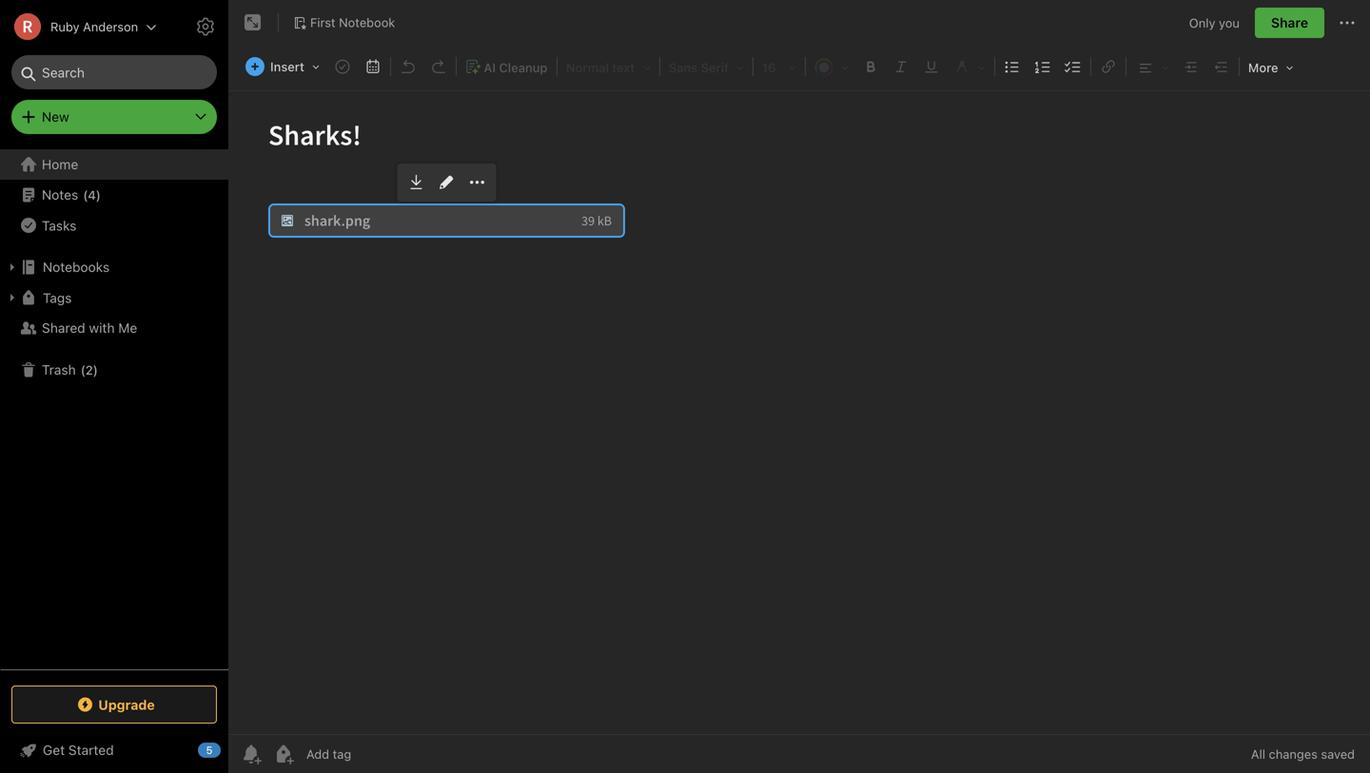 Task type: locate. For each thing, give the bounding box(es) containing it.
tasks
[[42, 218, 77, 233]]

trash
[[42, 362, 76, 378]]

Account field
[[0, 8, 157, 46]]

new button
[[11, 100, 217, 134]]

)
[[96, 188, 101, 202], [93, 363, 98, 377]]

( right notes
[[83, 188, 88, 202]]

saved
[[1321, 748, 1355, 762]]

( right trash
[[81, 363, 86, 377]]

Note Editor text field
[[228, 91, 1371, 735]]

4
[[88, 188, 96, 202]]

only you
[[1190, 15, 1240, 30]]

all changes saved
[[1251, 748, 1355, 762]]

tags button
[[0, 283, 227, 313]]

share button
[[1255, 8, 1325, 38]]

calendar event image
[[360, 53, 386, 80]]

ruby anderson
[[50, 20, 138, 34]]

0 vertical spatial )
[[96, 188, 101, 202]]

0 vertical spatial (
[[83, 188, 88, 202]]

( inside trash ( 2 )
[[81, 363, 86, 377]]

( for notes
[[83, 188, 88, 202]]

) down the home link at left top
[[96, 188, 101, 202]]

click to collapse image
[[221, 739, 236, 761]]

tree
[[0, 149, 228, 669]]

upgrade
[[98, 697, 155, 713]]

) inside notes ( 4 )
[[96, 188, 101, 202]]

(
[[83, 188, 88, 202], [81, 363, 86, 377]]

( inside notes ( 4 )
[[83, 188, 88, 202]]

expand notebooks image
[[5, 260, 20, 275]]

) right trash
[[93, 363, 98, 377]]

Heading level field
[[560, 53, 658, 80]]

) inside trash ( 2 )
[[93, 363, 98, 377]]

more actions image
[[1336, 11, 1359, 34]]

Insert field
[[241, 53, 326, 80]]

( for trash
[[81, 363, 86, 377]]

home link
[[0, 149, 228, 180]]

notes
[[42, 187, 78, 203]]

started
[[68, 743, 114, 759]]

) for trash
[[93, 363, 98, 377]]

font family image
[[663, 54, 750, 79]]

tasks button
[[0, 210, 227, 241]]

) for notes
[[96, 188, 101, 202]]

notebooks
[[43, 259, 110, 275]]

1 vertical spatial (
[[81, 363, 86, 377]]

None search field
[[25, 55, 204, 89]]

me
[[118, 320, 137, 336]]

with
[[89, 320, 115, 336]]

upgrade button
[[11, 686, 217, 724]]

1 vertical spatial )
[[93, 363, 98, 377]]

settings image
[[194, 15, 217, 38]]

add tag image
[[272, 743, 295, 766]]

tree containing home
[[0, 149, 228, 669]]

shared with me link
[[0, 313, 227, 344]]

Font size field
[[756, 53, 803, 80]]

home
[[42, 157, 78, 172]]

you
[[1219, 15, 1240, 30]]



Task type: vqa. For each thing, say whether or not it's contained in the screenshot.
Add filters icon
no



Task type: describe. For each thing, give the bounding box(es) containing it.
More field
[[1242, 53, 1301, 81]]

expand note image
[[242, 11, 265, 34]]

checklist image
[[1060, 53, 1087, 80]]

tags
[[43, 290, 72, 306]]

highlight image
[[948, 54, 992, 79]]

all
[[1251, 748, 1266, 762]]

Help and Learning task checklist field
[[0, 736, 228, 766]]

notes ( 4 )
[[42, 187, 101, 203]]

Add tag field
[[305, 747, 447, 763]]

anderson
[[83, 20, 138, 34]]

notebook
[[339, 15, 395, 30]]

2
[[86, 363, 93, 377]]

alignment image
[[1130, 54, 1175, 79]]

add a reminder image
[[240, 743, 263, 766]]

changes
[[1269, 748, 1318, 762]]

first notebook button
[[286, 10, 402, 36]]

Search text field
[[25, 55, 204, 89]]

new
[[42, 109, 69, 125]]

trash ( 2 )
[[42, 362, 98, 378]]

Font color field
[[808, 53, 856, 80]]

heading level image
[[561, 54, 657, 79]]

ruby
[[50, 20, 80, 34]]

first
[[310, 15, 336, 30]]

only
[[1190, 15, 1216, 30]]

bulleted list image
[[999, 53, 1026, 80]]

first notebook
[[310, 15, 395, 30]]

insert
[[270, 59, 305, 74]]

More actions field
[[1336, 8, 1359, 38]]

notebooks link
[[0, 252, 227, 283]]

shared with me
[[42, 320, 137, 336]]

more
[[1249, 60, 1279, 75]]

Font family field
[[662, 53, 751, 80]]

font size image
[[757, 54, 802, 79]]

expand tags image
[[5, 290, 20, 306]]

Alignment field
[[1129, 53, 1176, 80]]

get started
[[43, 743, 114, 759]]

shared
[[42, 320, 85, 336]]

numbered list image
[[1030, 53, 1056, 80]]

note window element
[[228, 0, 1371, 774]]

5
[[206, 745, 213, 757]]

Highlight field
[[947, 53, 993, 80]]

get
[[43, 743, 65, 759]]

share
[[1271, 15, 1309, 30]]

font color image
[[809, 54, 855, 79]]



